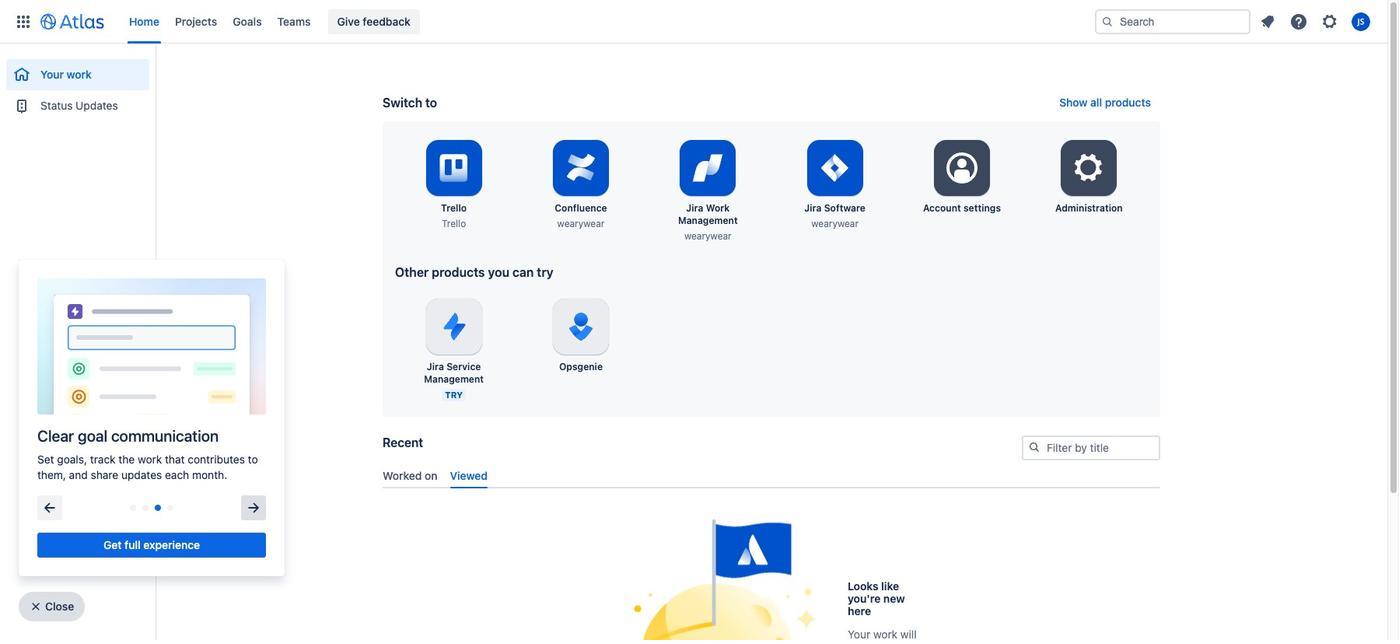 Task type: describe. For each thing, give the bounding box(es) containing it.
to inside the clear goal communication set goals, track the work that contributes to them, and share updates each month.
[[248, 453, 258, 466]]

help icon image
[[1290, 12, 1308, 31]]

try
[[537, 265, 554, 279]]

products inside button
[[1105, 96, 1151, 109]]

your work link
[[6, 59, 149, 90]]

that
[[165, 453, 185, 466]]

jira for service
[[427, 361, 444, 373]]

trello inside trello trello
[[442, 218, 466, 229]]

account image
[[1352, 12, 1370, 31]]

switch to... image
[[14, 12, 33, 31]]

projects
[[175, 14, 217, 28]]

give
[[337, 14, 360, 28]]

search image
[[1028, 441, 1041, 453]]

you're
[[848, 592, 881, 605]]

like
[[881, 579, 899, 592]]

work
[[706, 202, 730, 214]]

0 vertical spatial trello
[[441, 202, 467, 214]]

experience
[[143, 538, 200, 551]]

confluence wearywear
[[555, 202, 607, 229]]

software
[[824, 202, 866, 214]]

settings image for account settings
[[943, 149, 981, 187]]

try
[[445, 390, 463, 400]]

1 vertical spatial products
[[432, 265, 485, 279]]

projects link
[[170, 9, 222, 34]]

your
[[40, 68, 64, 81]]

recent
[[383, 436, 423, 450]]

left arrow icon image
[[40, 499, 59, 517]]

intro popup image image
[[37, 278, 266, 415]]

tab list containing worked on
[[376, 462, 1167, 488]]

close button
[[19, 592, 85, 621]]

account
[[923, 202, 961, 214]]

worked
[[383, 469, 422, 482]]

other
[[395, 265, 429, 279]]

service
[[447, 361, 481, 373]]

wearywear inside the "jira work management wearywear"
[[684, 230, 732, 242]]

work inside the clear goal communication set goals, track the work that contributes to them, and share updates each month.
[[138, 453, 162, 466]]

jira software wearywear
[[804, 202, 866, 229]]

opsgenie
[[559, 361, 603, 373]]

get full experience
[[103, 538, 200, 551]]

right arrow icon image
[[244, 499, 263, 517]]

confluence
[[555, 202, 607, 214]]

month.
[[192, 468, 227, 481]]

updates
[[76, 99, 118, 112]]

get full experience button
[[37, 533, 266, 558]]

all
[[1090, 96, 1102, 109]]

administration
[[1055, 202, 1123, 214]]

here
[[848, 604, 871, 617]]

give feedback button
[[328, 9, 420, 34]]

the
[[119, 453, 135, 466]]

new
[[883, 592, 905, 605]]

show all products button
[[1050, 93, 1160, 112]]

show
[[1059, 96, 1088, 109]]

management for service
[[424, 373, 484, 385]]

on
[[425, 469, 438, 482]]

management for work
[[678, 215, 738, 226]]

goals
[[233, 14, 262, 28]]

jira for software
[[804, 202, 822, 214]]

teams
[[277, 14, 311, 28]]

close
[[45, 600, 74, 613]]

discovery image
[[622, 519, 817, 640]]

opsgenie link
[[525, 292, 637, 380]]

feedback
[[363, 14, 410, 28]]

Search field
[[1095, 9, 1251, 34]]

you
[[488, 265, 509, 279]]



Task type: locate. For each thing, give the bounding box(es) containing it.
work up updates
[[138, 453, 162, 466]]

administration link
[[1033, 134, 1145, 221]]

1 horizontal spatial wearywear
[[684, 230, 732, 242]]

teams link
[[273, 9, 315, 34]]

your work
[[40, 68, 92, 81]]

products left you
[[432, 265, 485, 279]]

notifications image
[[1258, 12, 1277, 31]]

wearywear down work
[[684, 230, 732, 242]]

wearywear inside jira software wearywear
[[811, 218, 859, 229]]

1 horizontal spatial to
[[425, 96, 437, 110]]

looks like you're new here
[[848, 579, 905, 617]]

get
[[103, 538, 122, 551]]

products right all
[[1105, 96, 1151, 109]]

0 horizontal spatial management
[[424, 373, 484, 385]]

track
[[90, 453, 116, 466]]

settings image
[[1321, 12, 1339, 31], [943, 149, 981, 187], [1070, 149, 1108, 187]]

show all products
[[1059, 96, 1151, 109]]

worked on
[[383, 469, 438, 482]]

0 horizontal spatial jira
[[427, 361, 444, 373]]

viewed
[[450, 469, 488, 482]]

goal
[[78, 427, 108, 445]]

0 vertical spatial products
[[1105, 96, 1151, 109]]

give feedback
[[337, 14, 410, 28]]

0 horizontal spatial settings image
[[943, 149, 981, 187]]

jira work management wearywear
[[678, 202, 738, 242]]

settings image left 'account' icon
[[1321, 12, 1339, 31]]

to right contributes
[[248, 453, 258, 466]]

0 horizontal spatial products
[[432, 265, 485, 279]]

to
[[425, 96, 437, 110], [248, 453, 258, 466]]

account settings
[[923, 202, 1001, 214]]

1 horizontal spatial products
[[1105, 96, 1151, 109]]

group containing your work
[[6, 44, 149, 126]]

settings image up administration
[[1070, 149, 1108, 187]]

jira for work
[[686, 202, 703, 214]]

each
[[165, 468, 189, 481]]

1 horizontal spatial management
[[678, 215, 738, 226]]

banner containing home
[[0, 0, 1387, 44]]

clear goal communication set goals, track the work that contributes to them, and share updates each month.
[[37, 427, 258, 481]]

settings image for administration
[[1070, 149, 1108, 187]]

switch
[[383, 96, 422, 110]]

jira
[[686, 202, 703, 214], [804, 202, 822, 214], [427, 361, 444, 373]]

goals link
[[228, 9, 266, 34]]

1 horizontal spatial settings image
[[1070, 149, 1108, 187]]

them,
[[37, 468, 66, 481]]

search image
[[1101, 15, 1114, 28]]

group
[[6, 44, 149, 126]]

management
[[678, 215, 738, 226], [424, 373, 484, 385]]

0 horizontal spatial work
[[67, 68, 92, 81]]

Filter by title field
[[1024, 437, 1159, 459]]

jira service management try
[[424, 361, 484, 400]]

close icon image
[[30, 600, 42, 613]]

work
[[67, 68, 92, 81], [138, 453, 162, 466]]

0 vertical spatial management
[[678, 215, 738, 226]]

jira left software
[[804, 202, 822, 214]]

1 vertical spatial work
[[138, 453, 162, 466]]

communication
[[111, 427, 219, 445]]

top element
[[9, 0, 1095, 43]]

2 horizontal spatial wearywear
[[811, 218, 859, 229]]

jira inside jira service management try
[[427, 361, 444, 373]]

goals,
[[57, 453, 87, 466]]

other products you can try
[[395, 265, 554, 279]]

1 vertical spatial to
[[248, 453, 258, 466]]

jira left the service
[[427, 361, 444, 373]]

wearywear inside the confluence wearywear
[[557, 218, 605, 229]]

products
[[1105, 96, 1151, 109], [432, 265, 485, 279]]

1 vertical spatial trello
[[442, 218, 466, 229]]

0 horizontal spatial to
[[248, 453, 258, 466]]

management up try
[[424, 373, 484, 385]]

banner
[[0, 0, 1387, 44]]

set
[[37, 453, 54, 466]]

full
[[125, 538, 141, 551]]

trello
[[441, 202, 467, 214], [442, 218, 466, 229]]

0 horizontal spatial wearywear
[[557, 218, 605, 229]]

1 horizontal spatial work
[[138, 453, 162, 466]]

jira inside the "jira work management wearywear"
[[686, 202, 703, 214]]

1 vertical spatial management
[[424, 373, 484, 385]]

wearywear down software
[[811, 218, 859, 229]]

settings
[[964, 202, 1001, 214]]

can
[[513, 265, 534, 279]]

settings image up the account settings
[[943, 149, 981, 187]]

trello trello
[[441, 202, 467, 229]]

settings image inside administration link
[[1070, 149, 1108, 187]]

updates
[[121, 468, 162, 481]]

status updates link
[[6, 90, 149, 121]]

jira left work
[[686, 202, 703, 214]]

clear
[[37, 427, 74, 445]]

switch to
[[383, 96, 437, 110]]

work right 'your'
[[67, 68, 92, 81]]

share
[[91, 468, 118, 481]]

jira inside jira software wearywear
[[804, 202, 822, 214]]

to right 'switch'
[[425, 96, 437, 110]]

status updates
[[40, 99, 118, 112]]

work inside group
[[67, 68, 92, 81]]

status
[[40, 99, 73, 112]]

contributes
[[188, 453, 245, 466]]

0 vertical spatial to
[[425, 96, 437, 110]]

looks
[[848, 579, 879, 592]]

2 horizontal spatial settings image
[[1321, 12, 1339, 31]]

1 horizontal spatial jira
[[686, 202, 703, 214]]

management down work
[[678, 215, 738, 226]]

and
[[69, 468, 88, 481]]

account settings link
[[906, 134, 1018, 221]]

wearywear down confluence
[[557, 218, 605, 229]]

0 vertical spatial work
[[67, 68, 92, 81]]

tab list
[[376, 462, 1167, 488]]

wearywear
[[557, 218, 605, 229], [811, 218, 859, 229], [684, 230, 732, 242]]

home
[[129, 14, 159, 28]]

home link
[[124, 9, 164, 34]]

2 horizontal spatial jira
[[804, 202, 822, 214]]



Task type: vqa. For each thing, say whether or not it's contained in the screenshot.


